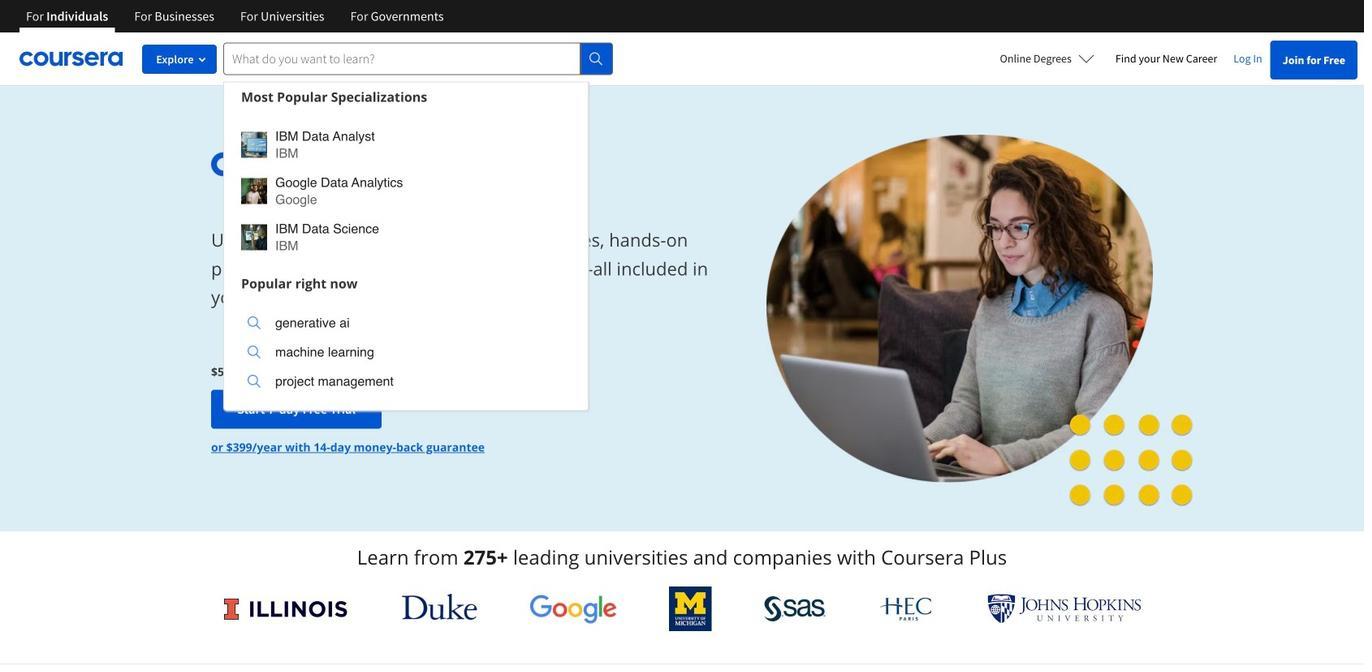 Task type: locate. For each thing, give the bounding box(es) containing it.
0 vertical spatial list box
[[224, 112, 588, 269]]

hec paris image
[[879, 593, 935, 626]]

johns hopkins university image
[[988, 595, 1142, 625]]

suggestion image image
[[241, 132, 267, 158], [241, 178, 267, 204], [241, 225, 267, 251], [248, 317, 261, 330], [248, 346, 261, 359], [248, 375, 261, 388]]

list box
[[224, 112, 588, 269], [224, 298, 588, 411]]

university of michigan image
[[669, 587, 712, 632]]

autocomplete results list box
[[223, 82, 589, 411]]

1 vertical spatial list box
[[224, 298, 588, 411]]

coursera image
[[19, 46, 123, 72]]

None search field
[[223, 43, 613, 411]]



Task type: vqa. For each thing, say whether or not it's contained in the screenshot.
google image
yes



Task type: describe. For each thing, give the bounding box(es) containing it.
2 list box from the top
[[224, 298, 588, 411]]

What do you want to learn? text field
[[223, 43, 581, 75]]

banner navigation
[[13, 0, 457, 32]]

google image
[[530, 595, 617, 625]]

sas image
[[764, 597, 826, 623]]

coursera plus image
[[211, 152, 459, 177]]

1 list box from the top
[[224, 112, 588, 269]]

duke university image
[[402, 595, 477, 621]]

university of illinois at urbana-champaign image
[[223, 597, 350, 623]]



